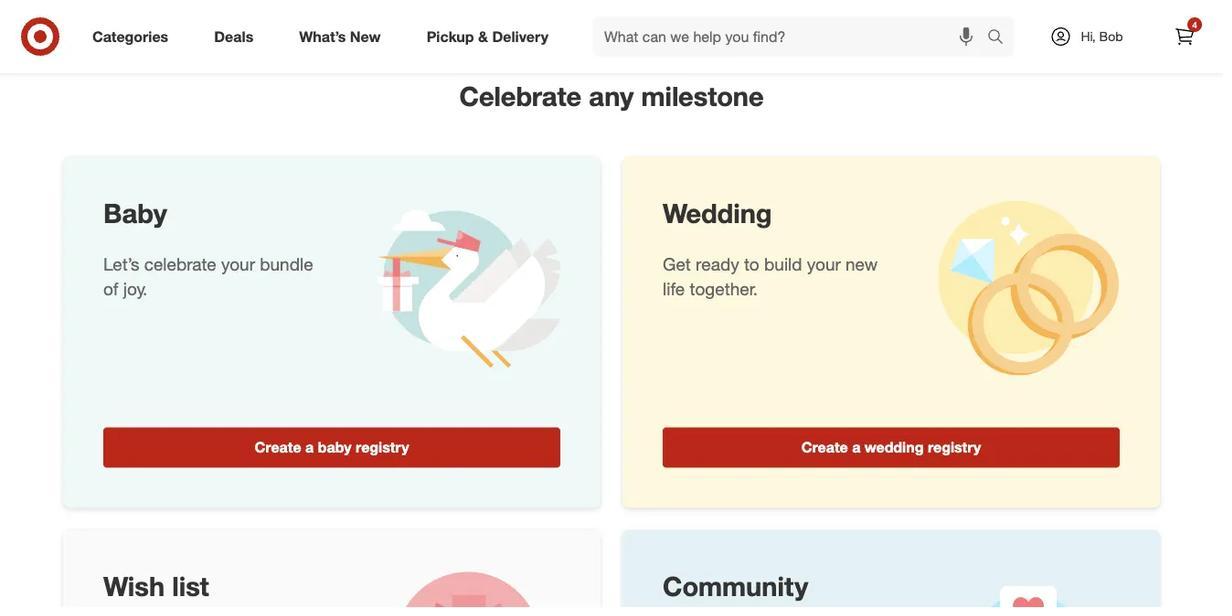 Task type: vqa. For each thing, say whether or not it's contained in the screenshot.
bottom Under
no



Task type: describe. For each thing, give the bounding box(es) containing it.
any
[[589, 80, 634, 112]]

pickup & delivery
[[427, 27, 549, 45]]

new
[[350, 27, 381, 45]]

search
[[979, 29, 1023, 47]]

celebrate
[[459, 80, 582, 112]]

let's
[[103, 254, 139, 275]]

pickup & delivery link
[[411, 16, 572, 57]]

wedding
[[663, 197, 772, 229]]

joy.
[[123, 279, 148, 300]]

ready
[[696, 254, 740, 275]]

a for baby
[[305, 438, 314, 456]]

create for baby
[[255, 438, 301, 456]]

milestone
[[641, 80, 764, 112]]

to
[[744, 254, 760, 275]]

let's celebrate your bundle of joy.
[[103, 254, 313, 300]]

delivery
[[492, 27, 549, 45]]

What can we help you find? suggestions appear below search field
[[594, 16, 992, 57]]

list
[[172, 570, 209, 602]]

build
[[765, 254, 803, 275]]

bundle
[[260, 254, 313, 275]]

new
[[846, 254, 878, 275]]

what's
[[299, 27, 346, 45]]

together.
[[690, 279, 758, 300]]

your inside let's celebrate your bundle of joy.
[[221, 254, 255, 275]]

&
[[478, 27, 488, 45]]

get
[[663, 254, 691, 275]]

wedding
[[865, 438, 924, 456]]

create for wedding
[[802, 438, 848, 456]]

life
[[663, 279, 685, 300]]

deals
[[214, 27, 254, 45]]



Task type: locate. For each thing, give the bounding box(es) containing it.
2 a from the left
[[852, 438, 861, 456]]

1 horizontal spatial create
[[802, 438, 848, 456]]

create a baby registry
[[255, 438, 409, 456]]

create left wedding
[[802, 438, 848, 456]]

hi, bob
[[1081, 28, 1124, 44]]

what's new link
[[284, 16, 404, 57]]

create a wedding registry button
[[663, 427, 1120, 468]]

your
[[221, 254, 255, 275], [807, 254, 841, 275]]

search button
[[979, 16, 1023, 60]]

deals link
[[199, 16, 276, 57]]

a for wedding
[[852, 438, 861, 456]]

0 horizontal spatial your
[[221, 254, 255, 275]]

create
[[255, 438, 301, 456], [802, 438, 848, 456]]

2 registry from the left
[[928, 438, 982, 456]]

0 horizontal spatial a
[[305, 438, 314, 456]]

your inside get ready to build your new life together.
[[807, 254, 841, 275]]

a
[[305, 438, 314, 456], [852, 438, 861, 456]]

0 horizontal spatial create
[[255, 438, 301, 456]]

create a wedding registry
[[802, 438, 982, 456]]

registry right baby at bottom
[[356, 438, 409, 456]]

1 your from the left
[[221, 254, 255, 275]]

1 horizontal spatial your
[[807, 254, 841, 275]]

1 create from the left
[[255, 438, 301, 456]]

1 registry from the left
[[356, 438, 409, 456]]

baby
[[318, 438, 352, 456]]

your left bundle
[[221, 254, 255, 275]]

2 create from the left
[[802, 438, 848, 456]]

celebrate any milestone
[[459, 80, 764, 112]]

bob
[[1100, 28, 1124, 44]]

create a baby registry button
[[103, 427, 561, 468]]

what's new
[[299, 27, 381, 45]]

wish list
[[103, 570, 209, 602]]

pickup
[[427, 27, 474, 45]]

2 your from the left
[[807, 254, 841, 275]]

4
[[1193, 19, 1198, 30]]

0 horizontal spatial registry
[[356, 438, 409, 456]]

a left wedding
[[852, 438, 861, 456]]

baby
[[103, 197, 167, 229]]

1 horizontal spatial registry
[[928, 438, 982, 456]]

categories link
[[77, 16, 191, 57]]

registry for baby
[[356, 438, 409, 456]]

community
[[663, 570, 809, 602]]

categories
[[92, 27, 168, 45]]

a left baby at bottom
[[305, 438, 314, 456]]

wish
[[103, 570, 165, 602]]

4 link
[[1165, 16, 1205, 57]]

registry
[[356, 438, 409, 456], [928, 438, 982, 456]]

1 horizontal spatial a
[[852, 438, 861, 456]]

of
[[103, 279, 118, 300]]

celebrate
[[144, 254, 217, 275]]

registry for wedding
[[928, 438, 982, 456]]

hi,
[[1081, 28, 1096, 44]]

get ready to build your new life together.
[[663, 254, 878, 300]]

your left new
[[807, 254, 841, 275]]

registry right wedding
[[928, 438, 982, 456]]

create left baby at bottom
[[255, 438, 301, 456]]

1 a from the left
[[305, 438, 314, 456]]



